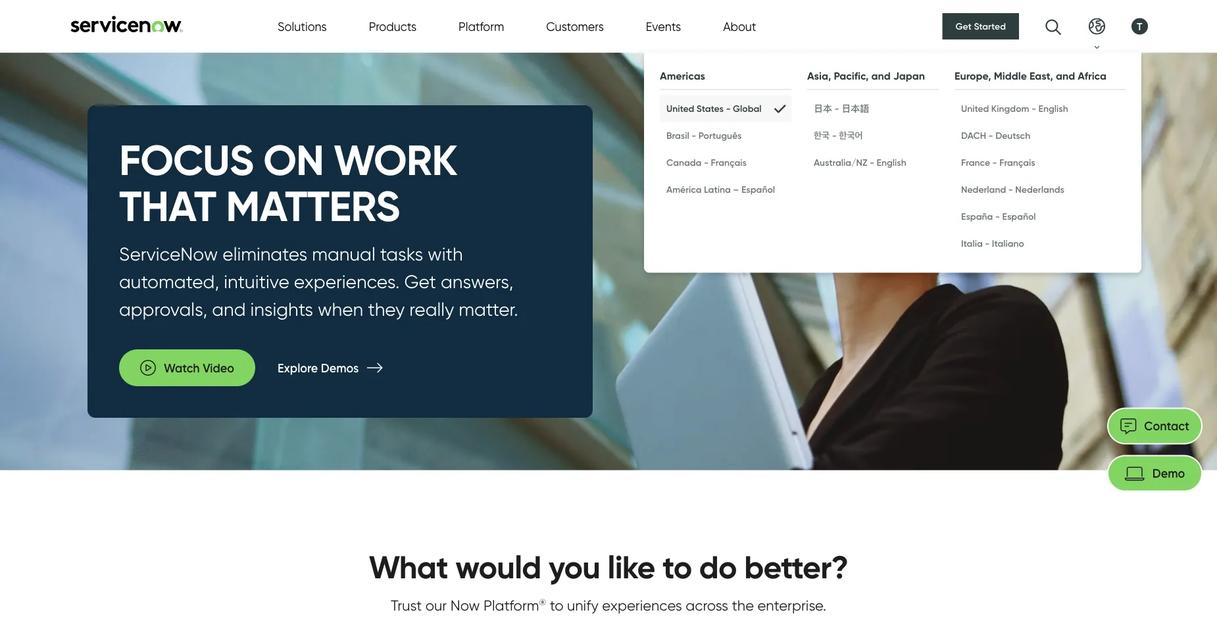Task type: vqa. For each thing, say whether or not it's contained in the screenshot.
España - Español's -
yes



Task type: describe. For each thing, give the bounding box(es) containing it.
get started
[[956, 21, 1006, 32]]

europe, middle east, and africa
[[955, 69, 1107, 82]]

products button
[[369, 17, 417, 35]]

américa latina – español
[[667, 184, 775, 195]]

events button
[[646, 17, 681, 35]]

- for italia - italiano
[[985, 238, 990, 249]]

global
[[733, 103, 762, 114]]

japan
[[893, 69, 925, 82]]

italia - italiano link
[[955, 230, 1126, 257]]

- for 한국 - 한국어
[[832, 130, 837, 141]]

united for europe, middle east, and africa
[[961, 103, 989, 114]]

américa latina – español link
[[660, 176, 792, 203]]

nederland - nederlands link
[[955, 176, 1126, 203]]

américa
[[667, 184, 702, 195]]

españa - español link
[[955, 203, 1126, 230]]

1 and from the left
[[871, 69, 891, 82]]

get started link
[[943, 13, 1019, 39]]

españa - español
[[961, 211, 1036, 222]]

platform
[[459, 19, 504, 34]]

deutsch
[[996, 130, 1030, 141]]

italia - italiano
[[961, 238, 1024, 249]]

2 and from the left
[[1056, 69, 1075, 82]]

latina
[[704, 184, 731, 195]]

brasil
[[667, 130, 689, 141]]

kingdom
[[991, 103, 1029, 114]]

middle
[[994, 69, 1027, 82]]

- right states
[[726, 103, 731, 114]]

pacific,
[[834, 69, 869, 82]]

states
[[697, 103, 724, 114]]

united states - global
[[667, 103, 762, 114]]

français for europe, middle east, and africa
[[1000, 157, 1035, 168]]

españa
[[961, 211, 993, 222]]

日本 - 日本語 link
[[807, 95, 939, 122]]

united for americas
[[667, 103, 694, 114]]

brasil - português
[[667, 130, 742, 141]]

한국 - 한국어 link
[[807, 122, 939, 149]]

0 horizontal spatial español
[[741, 184, 775, 195]]

français for americas
[[711, 157, 747, 168]]

events
[[646, 19, 681, 34]]

dach - deutsch
[[961, 130, 1030, 141]]

solutions
[[278, 19, 327, 34]]

france - français link
[[955, 149, 1126, 176]]

customers
[[546, 19, 604, 34]]

canada
[[667, 157, 702, 168]]

about
[[723, 19, 756, 34]]



Task type: locate. For each thing, give the bounding box(es) containing it.
français
[[711, 157, 747, 168], [1000, 157, 1035, 168]]

français up américa latina – español link
[[711, 157, 747, 168]]

日本語
[[842, 103, 869, 114]]

- for españa - español
[[995, 211, 1000, 222]]

united up brasil on the right top of page
[[667, 103, 694, 114]]

0 vertical spatial español
[[741, 184, 775, 195]]

日本
[[814, 103, 832, 114]]

customers button
[[546, 17, 604, 35]]

australia/nz - english
[[814, 157, 906, 168]]

0 horizontal spatial français
[[711, 157, 747, 168]]

português
[[699, 130, 742, 141]]

english inside "link"
[[1039, 103, 1068, 114]]

- right canada on the top
[[704, 157, 709, 168]]

español
[[741, 184, 775, 195], [1002, 211, 1036, 222]]

americas
[[660, 69, 705, 82]]

about button
[[723, 17, 756, 35]]

2 français from the left
[[1000, 157, 1035, 168]]

solutions button
[[278, 17, 327, 35]]

europe,
[[955, 69, 991, 82]]

1 horizontal spatial united
[[961, 103, 989, 114]]

australia/nz - english link
[[807, 149, 939, 176]]

italiano
[[992, 238, 1024, 249]]

한국어
[[839, 130, 863, 141]]

español right –
[[741, 184, 775, 195]]

united up dach
[[961, 103, 989, 114]]

africa
[[1078, 69, 1107, 82]]

get
[[956, 21, 972, 32]]

-
[[726, 103, 731, 114], [835, 103, 839, 114], [1032, 103, 1036, 114], [692, 130, 696, 141], [832, 130, 837, 141], [989, 130, 993, 141], [704, 157, 709, 168], [870, 157, 874, 168], [993, 157, 997, 168], [1008, 184, 1013, 195], [995, 211, 1000, 222], [985, 238, 990, 249]]

1 horizontal spatial français
[[1000, 157, 1035, 168]]

- right france
[[993, 157, 997, 168]]

and left the japan
[[871, 69, 891, 82]]

united inside the united states - global link
[[667, 103, 694, 114]]

and
[[871, 69, 891, 82], [1056, 69, 1075, 82]]

1 vertical spatial english
[[877, 157, 906, 168]]

- for australia/nz - english
[[870, 157, 874, 168]]

0 vertical spatial english
[[1039, 103, 1068, 114]]

solid image
[[774, 102, 785, 115]]

dach
[[961, 130, 986, 141]]

asia,
[[807, 69, 831, 82]]

français down deutsch
[[1000, 157, 1035, 168]]

asia, pacific, and japan
[[807, 69, 925, 82]]

- right 日本
[[835, 103, 839, 114]]

0 horizontal spatial english
[[877, 157, 906, 168]]

united kingdom - english
[[961, 103, 1068, 114]]

- right nederland
[[1008, 184, 1013, 195]]

- right the kingdom
[[1032, 103, 1036, 114]]

français inside canada - français "link"
[[711, 157, 747, 168]]

united kingdom - english link
[[955, 95, 1126, 122]]

–
[[733, 184, 739, 195]]

한국
[[814, 130, 830, 141]]

france
[[961, 157, 990, 168]]

italia
[[961, 238, 983, 249]]

- right 한국
[[832, 130, 837, 141]]

français inside france - français link
[[1000, 157, 1035, 168]]

united states - global link
[[660, 95, 792, 122]]

english down 한국 - 한국어 link
[[877, 157, 906, 168]]

1 horizontal spatial english
[[1039, 103, 1068, 114]]

1 français from the left
[[711, 157, 747, 168]]

australia/nz
[[814, 157, 867, 168]]

한국 - 한국어
[[814, 130, 863, 141]]

español down the nederland - nederlands
[[1002, 211, 1036, 222]]

nederland
[[961, 184, 1006, 195]]

- for canada - français
[[704, 157, 709, 168]]

- right italia
[[985, 238, 990, 249]]

日本 - 日本語
[[814, 103, 869, 114]]

canada - français
[[667, 157, 747, 168]]

english
[[1039, 103, 1068, 114], [877, 157, 906, 168]]

0 horizontal spatial and
[[871, 69, 891, 82]]

english up dach - deutsch link
[[1039, 103, 1068, 114]]

united
[[667, 103, 694, 114], [961, 103, 989, 114]]

platform button
[[459, 17, 504, 35]]

- for brasil - português
[[692, 130, 696, 141]]

- right españa
[[995, 211, 1000, 222]]

brasil - português link
[[660, 122, 792, 149]]

- right dach
[[989, 130, 993, 141]]

- for france - français
[[993, 157, 997, 168]]

nederlands
[[1015, 184, 1065, 195]]

1 united from the left
[[667, 103, 694, 114]]

servicenow image
[[69, 15, 184, 33]]

- for dach - deutsch
[[989, 130, 993, 141]]

nederland - nederlands
[[961, 184, 1065, 195]]

united inside united kingdom - english "link"
[[961, 103, 989, 114]]

1 vertical spatial español
[[1002, 211, 1036, 222]]

- for 日本 - 日本語
[[835, 103, 839, 114]]

france - français
[[961, 157, 1035, 168]]

- right brasil on the right top of page
[[692, 130, 696, 141]]

canada - français link
[[660, 149, 792, 176]]

dach - deutsch link
[[955, 122, 1126, 149]]

- down 한국 - 한국어 link
[[870, 157, 874, 168]]

started
[[974, 21, 1006, 32]]

0 horizontal spatial united
[[667, 103, 694, 114]]

- for nederland - nederlands
[[1008, 184, 1013, 195]]

1 horizontal spatial and
[[1056, 69, 1075, 82]]

2 united from the left
[[961, 103, 989, 114]]

1 horizontal spatial español
[[1002, 211, 1036, 222]]

products
[[369, 19, 417, 34]]

east,
[[1030, 69, 1053, 82]]

and right east,
[[1056, 69, 1075, 82]]



